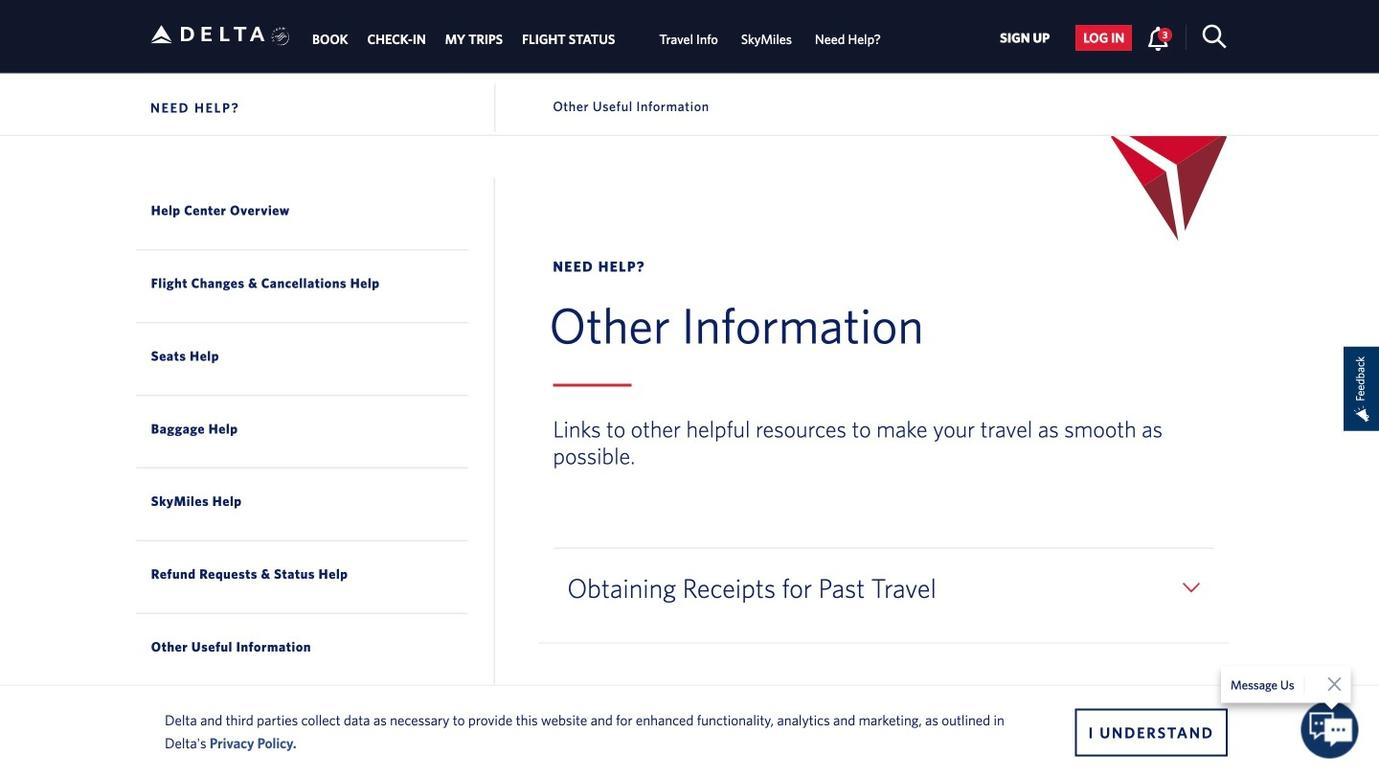 Task type: locate. For each thing, give the bounding box(es) containing it.
main content
[[539, 257, 1229, 779]]

tab list
[[303, 2, 893, 71]]

delta air lines image
[[150, 4, 265, 64]]



Task type: describe. For each thing, give the bounding box(es) containing it.
skyteam image
[[272, 7, 290, 66]]



Task type: vqa. For each thing, say whether or not it's contained in the screenshot.
the Delta Air Lines IMAGE
yes



